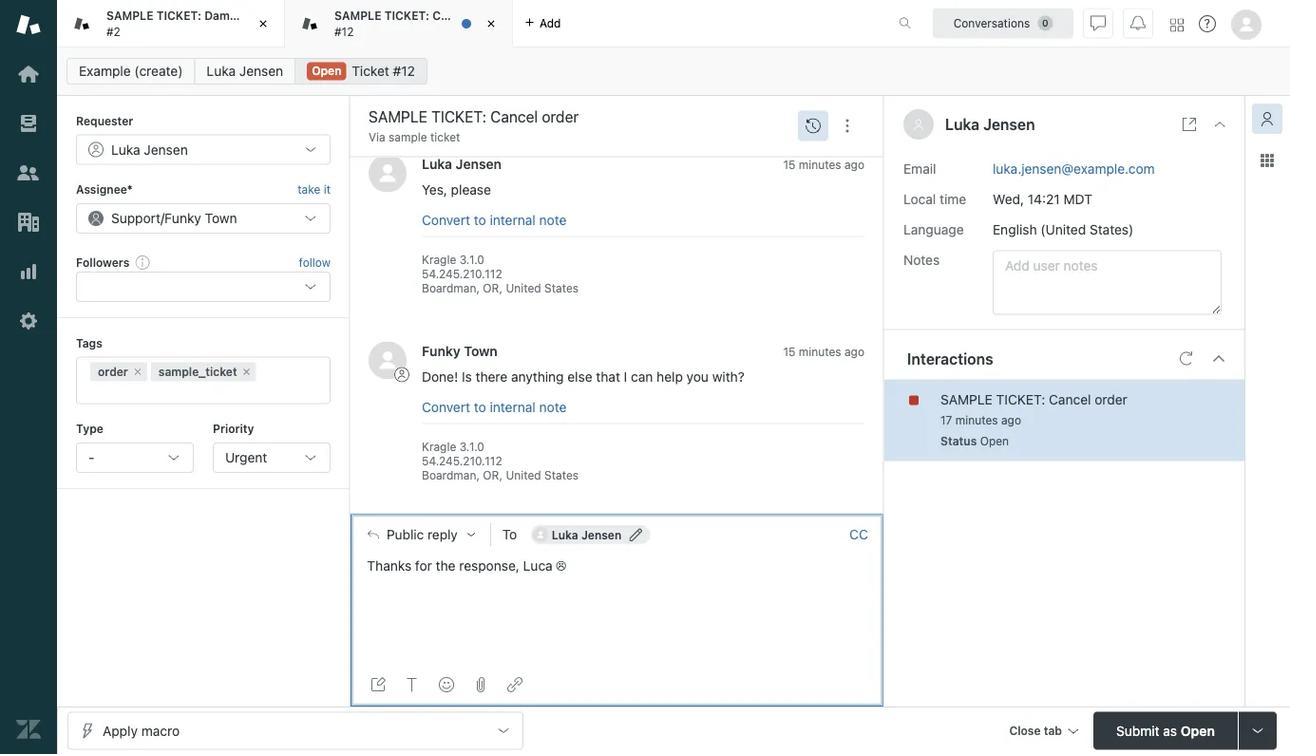 Task type: vqa. For each thing, say whether or not it's contained in the screenshot.
USER icon
yes



Task type: describe. For each thing, give the bounding box(es) containing it.
cancel for sample ticket: cancel order 17 minutes ago status open
[[1049, 391, 1091, 407]]

sample_ticket
[[159, 365, 237, 379]]

language
[[904, 221, 964, 237]]

user image
[[913, 119, 924, 130]]

organizations image
[[16, 210, 41, 235]]

1 15 minutes ago text field from the top
[[783, 158, 865, 172]]

wed,
[[993, 191, 1024, 207]]

time
[[940, 191, 966, 207]]

close
[[1009, 724, 1041, 738]]

for
[[415, 558, 432, 574]]

button displays agent's chat status as invisible. image
[[1091, 16, 1106, 31]]

you
[[687, 370, 709, 385]]

thanks for the response, luca ☹️
[[367, 558, 566, 574]]

sample for sample ticket: cancel order #12
[[334, 9, 381, 22]]

public
[[387, 527, 424, 543]]

0 vertical spatial ago
[[845, 158, 865, 172]]

minutes for first 15 minutes ago text box from the bottom of the the conversationlabel log
[[799, 345, 841, 359]]

main element
[[0, 0, 57, 754]]

please
[[451, 182, 491, 198]]

united for is
[[506, 470, 541, 483]]

type
[[76, 422, 103, 436]]

that
[[596, 370, 620, 385]]

get started image
[[16, 62, 41, 86]]

support / funky town
[[111, 210, 237, 226]]

jensen up wed,
[[983, 115, 1035, 133]]

support
[[111, 210, 161, 226]]

conversations
[[954, 17, 1030, 30]]

example
[[79, 63, 131, 79]]

insert emojis image
[[439, 677, 454, 693]]

tab containing sample ticket: cancel order
[[285, 0, 513, 48]]

0 horizontal spatial order
[[98, 365, 128, 379]]

help
[[657, 370, 683, 385]]

tabs tab list
[[57, 0, 879, 48]]

macro
[[141, 723, 180, 739]]

cc
[[849, 527, 868, 543]]

close tab button
[[1001, 712, 1086, 753]]

open inside sample ticket: cancel order 17 minutes ago status open
[[980, 435, 1009, 448]]

apps image
[[1260, 153, 1275, 168]]

interactions
[[907, 350, 993, 368]]

status
[[941, 435, 977, 448]]

displays possible ticket submission types image
[[1250, 723, 1266, 739]]

minutes inside sample ticket: cancel order 17 minutes ago status open
[[956, 414, 998, 427]]

1 horizontal spatial close image
[[482, 14, 501, 33]]

#2
[[106, 25, 120, 38]]

via
[[369, 131, 385, 144]]

funky town
[[422, 344, 498, 359]]

take it
[[298, 183, 331, 196]]

follow button
[[299, 254, 331, 271]]

ticket actions image
[[840, 118, 855, 134]]

2 15 minutes ago from the top
[[783, 345, 865, 359]]

followers
[[76, 255, 129, 269]]

submit as open
[[1116, 723, 1215, 739]]

funky town link
[[422, 344, 498, 359]]

user image
[[915, 120, 923, 130]]

luka jensen link inside the conversationlabel log
[[422, 156, 502, 172]]

is
[[462, 370, 472, 385]]

take it button
[[298, 180, 331, 199]]

email
[[904, 161, 936, 176]]

requester
[[76, 114, 133, 127]]

kragle 3.1.0 54.245.210.112 boardman, or, united states for is
[[422, 440, 579, 483]]

apply macro
[[103, 723, 180, 739]]

convert for done!
[[422, 399, 470, 415]]

sample ticket: damaged product #2
[[106, 9, 305, 38]]

luca
[[523, 558, 553, 574]]

it
[[324, 183, 331, 196]]

response,
[[459, 558, 520, 574]]

zendesk image
[[16, 717, 41, 742]]

luka.jensen@example.com
[[993, 161, 1155, 176]]

info on adding followers image
[[135, 255, 150, 270]]

local time
[[904, 191, 966, 207]]

note for luka jensen
[[539, 212, 567, 228]]

view more details image
[[1182, 117, 1197, 132]]

3.1.0 for please
[[460, 253, 484, 266]]

can
[[631, 370, 653, 385]]

17
[[941, 414, 952, 427]]

luka jensen down hide composer icon
[[552, 528, 622, 542]]

notes
[[904, 252, 940, 268]]

anything
[[511, 370, 564, 385]]

/
[[161, 210, 164, 226]]

sample for sample ticket: damaged product #2
[[106, 9, 153, 22]]

add attachment image
[[473, 677, 488, 693]]

note for funky town
[[539, 399, 567, 415]]

urgent button
[[213, 443, 331, 473]]

take
[[298, 183, 320, 196]]

customers image
[[16, 161, 41, 185]]

convert to internal note for please
[[422, 212, 567, 228]]

i
[[624, 370, 627, 385]]

convert to internal note button for is
[[422, 399, 567, 416]]

remove image for order
[[132, 366, 143, 378]]

as
[[1163, 723, 1177, 739]]

example (create) button
[[67, 58, 195, 85]]

- button
[[76, 443, 194, 473]]

or, for is
[[483, 470, 503, 483]]

customer context image
[[1260, 111, 1275, 126]]

edit user image
[[629, 528, 643, 542]]

14:21
[[1028, 191, 1060, 207]]

add
[[540, 17, 561, 30]]

there
[[476, 370, 508, 385]]

example (create)
[[79, 63, 183, 79]]

follow
[[299, 256, 331, 269]]

order for sample ticket: cancel order #12
[[474, 9, 504, 22]]

-
[[88, 450, 94, 466]]

(united
[[1041, 221, 1086, 237]]

public reply
[[387, 527, 458, 543]]

luka jensen right user image
[[945, 115, 1035, 133]]

yes, please
[[422, 182, 491, 198]]

get help image
[[1199, 15, 1216, 32]]

0 horizontal spatial close image
[[254, 14, 273, 33]]

open inside secondary element
[[312, 64, 342, 77]]



Task type: locate. For each thing, give the bounding box(es) containing it.
boardman,
[[422, 282, 480, 296], [422, 470, 480, 483]]

1 kragle 3.1.0 54.245.210.112 boardman, or, united states from the top
[[422, 253, 579, 296]]

ticket: for sample ticket: cancel order #12
[[384, 9, 429, 22]]

remove image for sample_ticket
[[241, 366, 252, 378]]

united up to
[[506, 470, 541, 483]]

ticket
[[430, 131, 460, 144]]

1 vertical spatial luka jensen link
[[422, 156, 502, 172]]

avatar image
[[369, 155, 407, 193], [369, 342, 407, 380]]

#12 inside sample ticket: cancel order #12
[[334, 25, 354, 38]]

open left ticket
[[312, 64, 342, 77]]

open
[[312, 64, 342, 77], [980, 435, 1009, 448], [1181, 723, 1215, 739]]

thanks
[[367, 558, 412, 574]]

54.245.210.112 up the reply
[[422, 455, 502, 468]]

sample
[[389, 131, 427, 144]]

kragle 3.1.0 54.245.210.112 boardman, or, united states up to
[[422, 440, 579, 483]]

ticket: for sample ticket: damaged product #2
[[156, 9, 201, 22]]

zendesk products image
[[1171, 19, 1184, 32]]

0 horizontal spatial funky
[[164, 210, 201, 226]]

luka inside the conversationlabel log
[[422, 156, 452, 172]]

states for please
[[544, 282, 579, 296]]

else
[[568, 370, 592, 385]]

luka jensen
[[207, 63, 283, 79], [945, 115, 1035, 133], [111, 141, 188, 157], [422, 156, 502, 172], [552, 528, 622, 542]]

1 boardman, from the top
[[422, 282, 480, 296]]

internal for is
[[490, 399, 536, 415]]

cancel for sample ticket: cancel order #12
[[432, 9, 471, 22]]

1 kragle from the top
[[422, 253, 456, 266]]

convert to internal note for is
[[422, 399, 567, 415]]

or, for please
[[483, 282, 503, 296]]

kragle down done! on the left of page
[[422, 440, 456, 454]]

1 vertical spatial town
[[464, 344, 498, 359]]

assignee*
[[76, 183, 133, 196]]

2 vertical spatial open
[[1181, 723, 1215, 739]]

luka jensen link inside secondary element
[[194, 58, 296, 85]]

ticket:
[[156, 9, 201, 22], [384, 9, 429, 22], [996, 391, 1045, 407]]

cancel inside sample ticket: cancel order 17 minutes ago status open
[[1049, 391, 1091, 407]]

2 note from the top
[[539, 399, 567, 415]]

convert down done! on the left of page
[[422, 399, 470, 415]]

ticket: for sample ticket: cancel order 17 minutes ago status open
[[996, 391, 1045, 407]]

remove image left the "sample_ticket"
[[132, 366, 143, 378]]

luka jensen inside requester element
[[111, 141, 188, 157]]

1 vertical spatial 15 minutes ago text field
[[783, 345, 865, 359]]

1 vertical spatial avatar image
[[369, 342, 407, 380]]

sample
[[106, 9, 153, 22], [334, 9, 381, 22], [941, 391, 993, 407]]

3.1.0 down please
[[460, 253, 484, 266]]

avatar image left done! on the left of page
[[369, 342, 407, 380]]

0 horizontal spatial luka jensen link
[[194, 58, 296, 85]]

0 vertical spatial or,
[[483, 282, 503, 296]]

luka down sample ticket: damaged product #2
[[207, 63, 236, 79]]

Add user notes text field
[[993, 250, 1222, 315]]

to down there
[[474, 399, 486, 415]]

2 vertical spatial ago
[[1001, 414, 1021, 427]]

2 convert from the top
[[422, 399, 470, 415]]

2 15 from the top
[[783, 345, 796, 359]]

open right as
[[1181, 723, 1215, 739]]

0 vertical spatial note
[[539, 212, 567, 228]]

2 horizontal spatial sample
[[941, 391, 993, 407]]

sample up 17 minutes ago text field
[[941, 391, 993, 407]]

3.1.0
[[460, 253, 484, 266], [460, 440, 484, 454]]

to
[[502, 527, 517, 543]]

via sample ticket
[[369, 131, 460, 144]]

jensen down hide composer icon
[[581, 528, 622, 542]]

2 vertical spatial minutes
[[956, 414, 998, 427]]

0 vertical spatial united
[[506, 282, 541, 296]]

tags
[[76, 337, 102, 350]]

boardman, up the reply
[[422, 470, 480, 483]]

0 horizontal spatial cancel
[[432, 9, 471, 22]]

followers element
[[76, 272, 331, 302]]

0 vertical spatial kragle
[[422, 253, 456, 266]]

luka
[[207, 63, 236, 79], [945, 115, 980, 133], [111, 141, 140, 157], [422, 156, 452, 172], [552, 528, 578, 542]]

0 vertical spatial town
[[205, 210, 237, 226]]

0 vertical spatial to
[[474, 212, 486, 228]]

draft mode image
[[371, 677, 386, 693]]

1 vertical spatial open
[[980, 435, 1009, 448]]

convert to internal note down please
[[422, 212, 567, 228]]

funky
[[164, 210, 201, 226], [422, 344, 461, 359]]

1 vertical spatial convert to internal note
[[422, 399, 567, 415]]

kragle for yes,
[[422, 253, 456, 266]]

1 54.245.210.112 from the top
[[422, 268, 502, 281]]

cc button
[[849, 526, 868, 544]]

1 vertical spatial united
[[506, 470, 541, 483]]

ticket #12
[[352, 63, 415, 79]]

order
[[474, 9, 504, 22], [98, 365, 128, 379], [1095, 391, 1128, 407]]

0 vertical spatial open
[[312, 64, 342, 77]]

ago inside sample ticket: cancel order 17 minutes ago status open
[[1001, 414, 1021, 427]]

submit
[[1116, 723, 1160, 739]]

0 horizontal spatial ticket:
[[156, 9, 201, 22]]

luka jensen down requester
[[111, 141, 188, 157]]

1 15 from the top
[[783, 158, 796, 172]]

open down 17 minutes ago text field
[[980, 435, 1009, 448]]

views image
[[16, 111, 41, 136]]

1 vertical spatial 54.245.210.112
[[422, 455, 502, 468]]

luka.jensen@example.com image
[[533, 527, 548, 543]]

17 minutes ago text field
[[941, 414, 1021, 427]]

#12 inside secondary element
[[393, 63, 415, 79]]

2 vertical spatial order
[[1095, 391, 1128, 407]]

#12 up ticket
[[334, 25, 354, 38]]

2 states from the top
[[544, 470, 579, 483]]

0 vertical spatial boardman,
[[422, 282, 480, 296]]

town up there
[[464, 344, 498, 359]]

1 horizontal spatial cancel
[[1049, 391, 1091, 407]]

1 vertical spatial cancel
[[1049, 391, 1091, 407]]

order inside sample ticket: cancel order 17 minutes ago status open
[[1095, 391, 1128, 407]]

order inside sample ticket: cancel order #12
[[474, 9, 504, 22]]

convert
[[422, 212, 470, 228], [422, 399, 470, 415]]

sample inside sample ticket: cancel order 17 minutes ago status open
[[941, 391, 993, 407]]

2 horizontal spatial ticket:
[[996, 391, 1045, 407]]

notifications image
[[1131, 16, 1146, 31]]

1 horizontal spatial funky
[[422, 344, 461, 359]]

done! is there anything else that i can help you with?
[[422, 370, 745, 385]]

or, up funky town link
[[483, 282, 503, 296]]

1 horizontal spatial town
[[464, 344, 498, 359]]

funky inside assignee* element
[[164, 210, 201, 226]]

54.245.210.112
[[422, 268, 502, 281], [422, 455, 502, 468]]

english (united states)
[[993, 221, 1134, 237]]

ticket: up 17 minutes ago text field
[[996, 391, 1045, 407]]

2 54.245.210.112 from the top
[[422, 455, 502, 468]]

add link (cmd k) image
[[507, 677, 523, 693]]

kragle 3.1.0 54.245.210.112 boardman, or, united states
[[422, 253, 579, 296], [422, 440, 579, 483]]

assignee* element
[[76, 203, 331, 234]]

1 vertical spatial minutes
[[799, 345, 841, 359]]

luka right luka.jensen@example.com image
[[552, 528, 578, 542]]

2 kragle 3.1.0 54.245.210.112 boardman, or, united states from the top
[[422, 440, 579, 483]]

1 or, from the top
[[483, 282, 503, 296]]

avatar image down "via"
[[369, 155, 407, 193]]

tab up (create)
[[57, 0, 305, 48]]

reporting image
[[16, 259, 41, 284]]

0 horizontal spatial sample
[[106, 9, 153, 22]]

0 vertical spatial 54.245.210.112
[[422, 268, 502, 281]]

states for is
[[544, 470, 579, 483]]

funky up done! on the left of page
[[422, 344, 461, 359]]

cancel
[[432, 9, 471, 22], [1049, 391, 1091, 407]]

to
[[474, 212, 486, 228], [474, 399, 486, 415]]

town right /
[[205, 210, 237, 226]]

1 vertical spatial #12
[[393, 63, 415, 79]]

ticket: inside sample ticket: cancel order #12
[[384, 9, 429, 22]]

funky inside the conversationlabel log
[[422, 344, 461, 359]]

kragle for done!
[[422, 440, 456, 454]]

2 avatar image from the top
[[369, 342, 407, 380]]

order for sample ticket: cancel order 17 minutes ago status open
[[1095, 391, 1128, 407]]

admin image
[[16, 309, 41, 333]]

1 vertical spatial note
[[539, 399, 567, 415]]

sample ticket: cancel order 17 minutes ago status open
[[941, 391, 1128, 448]]

sample up ticket
[[334, 9, 381, 22]]

0 vertical spatial 15
[[783, 158, 796, 172]]

jensen down product
[[239, 63, 283, 79]]

ago
[[845, 158, 865, 172], [845, 345, 865, 359], [1001, 414, 1021, 427]]

1 states from the top
[[544, 282, 579, 296]]

kragle down 'yes,'
[[422, 253, 456, 266]]

0 vertical spatial convert to internal note
[[422, 212, 567, 228]]

#12 right ticket
[[393, 63, 415, 79]]

1 convert from the top
[[422, 212, 470, 228]]

or,
[[483, 282, 503, 296], [483, 470, 503, 483]]

conversationlabel log
[[350, 140, 884, 514]]

1 horizontal spatial remove image
[[241, 366, 252, 378]]

1 vertical spatial kragle 3.1.0 54.245.210.112 boardman, or, united states
[[422, 440, 579, 483]]

urgent
[[225, 450, 267, 466]]

1 vertical spatial order
[[98, 365, 128, 379]]

15 minutes ago
[[783, 158, 865, 172], [783, 345, 865, 359]]

mdt
[[1064, 191, 1093, 207]]

ticket: inside sample ticket: cancel order 17 minutes ago status open
[[996, 391, 1045, 407]]

done!
[[422, 370, 458, 385]]

luka jensen inside the conversationlabel log
[[422, 156, 502, 172]]

to for is
[[474, 399, 486, 415]]

english
[[993, 221, 1037, 237]]

luka jensen down damaged
[[207, 63, 283, 79]]

2 horizontal spatial open
[[1181, 723, 1215, 739]]

remove image
[[132, 366, 143, 378], [241, 366, 252, 378]]

1 horizontal spatial open
[[980, 435, 1009, 448]]

boardman, for yes,
[[422, 282, 480, 296]]

priority
[[213, 422, 254, 436]]

sample for sample ticket: cancel order 17 minutes ago status open
[[941, 391, 993, 407]]

1 to from the top
[[474, 212, 486, 228]]

1 convert to internal note from the top
[[422, 212, 567, 228]]

1 vertical spatial boardman,
[[422, 470, 480, 483]]

kragle 3.1.0 54.245.210.112 boardman, or, united states for please
[[422, 253, 579, 296]]

requester element
[[76, 134, 331, 165]]

2 or, from the top
[[483, 470, 503, 483]]

2 tab from the left
[[285, 0, 513, 48]]

#12
[[334, 25, 354, 38], [393, 63, 415, 79]]

1 vertical spatial convert to internal note button
[[422, 399, 567, 416]]

Subject field
[[365, 105, 792, 128]]

0 vertical spatial 15 minutes ago
[[783, 158, 865, 172]]

internal for please
[[490, 212, 536, 228]]

public reply button
[[351, 515, 490, 555]]

Public reply composer text field
[[359, 555, 875, 595]]

1 horizontal spatial luka jensen link
[[422, 156, 502, 172]]

united for please
[[506, 282, 541, 296]]

or, up to
[[483, 470, 503, 483]]

add button
[[513, 0, 572, 47]]

luka jensen inside "link"
[[207, 63, 283, 79]]

events image
[[806, 118, 821, 134]]

jensen inside secondary element
[[239, 63, 283, 79]]

1 vertical spatial 15 minutes ago
[[783, 345, 865, 359]]

0 vertical spatial 15 minutes ago text field
[[783, 158, 865, 172]]

1 vertical spatial to
[[474, 399, 486, 415]]

1 vertical spatial or,
[[483, 470, 503, 483]]

☹️
[[556, 558, 566, 574]]

2 horizontal spatial order
[[1095, 391, 1128, 407]]

wed, 14:21 mdt
[[993, 191, 1093, 207]]

0 horizontal spatial remove image
[[132, 366, 143, 378]]

sample up #2
[[106, 9, 153, 22]]

boardman, for done!
[[422, 470, 480, 483]]

1 remove image from the left
[[132, 366, 143, 378]]

ticket: inside sample ticket: damaged product #2
[[156, 9, 201, 22]]

town inside the conversationlabel log
[[464, 344, 498, 359]]

convert to internal note button for please
[[422, 212, 567, 229]]

secondary element
[[57, 52, 1290, 90]]

1 vertical spatial funky
[[422, 344, 461, 359]]

2 horizontal spatial close image
[[1212, 117, 1228, 132]]

convert down yes, please
[[422, 212, 470, 228]]

boardman, up funky town link
[[422, 282, 480, 296]]

0 vertical spatial minutes
[[799, 158, 841, 172]]

ticket: left damaged
[[156, 9, 201, 22]]

2 boardman, from the top
[[422, 470, 480, 483]]

0 horizontal spatial town
[[205, 210, 237, 226]]

2 united from the top
[[506, 470, 541, 483]]

2 internal from the top
[[490, 399, 536, 415]]

zendesk support image
[[16, 12, 41, 37]]

luka inside requester element
[[111, 141, 140, 157]]

jensen up /
[[144, 141, 188, 157]]

luka down requester
[[111, 141, 140, 157]]

states)
[[1090, 221, 1134, 237]]

54.245.210.112 for is
[[422, 455, 502, 468]]

town inside assignee* element
[[205, 210, 237, 226]]

1 15 minutes ago from the top
[[783, 158, 865, 172]]

funky right support at the left top
[[164, 210, 201, 226]]

1 vertical spatial kragle
[[422, 440, 456, 454]]

close image
[[254, 14, 273, 33], [482, 14, 501, 33], [1212, 117, 1228, 132]]

yes,
[[422, 182, 447, 198]]

2 kragle from the top
[[422, 440, 456, 454]]

54.245.210.112 up funky town link
[[422, 268, 502, 281]]

0 vertical spatial convert
[[422, 212, 470, 228]]

3.1.0 down is in the left of the page
[[460, 440, 484, 454]]

convert for yes,
[[422, 212, 470, 228]]

states up else
[[544, 282, 579, 296]]

1 vertical spatial ago
[[845, 345, 865, 359]]

0 vertical spatial order
[[474, 9, 504, 22]]

0 vertical spatial avatar image
[[369, 155, 407, 193]]

kragle 3.1.0 54.245.210.112 boardman, or, united states up funky town link
[[422, 253, 579, 296]]

jensen inside requester element
[[144, 141, 188, 157]]

2 15 minutes ago text field from the top
[[783, 345, 865, 359]]

(create)
[[134, 63, 183, 79]]

to for please
[[474, 212, 486, 228]]

1 vertical spatial internal
[[490, 399, 536, 415]]

1 note from the top
[[539, 212, 567, 228]]

product
[[261, 9, 305, 22]]

convert to internal note button down please
[[422, 212, 567, 229]]

local
[[904, 191, 936, 207]]

luka inside secondary element
[[207, 63, 236, 79]]

0 vertical spatial internal
[[490, 212, 536, 228]]

1 tab from the left
[[57, 0, 305, 48]]

1 vertical spatial 3.1.0
[[460, 440, 484, 454]]

reply
[[428, 527, 458, 543]]

luka jensen link
[[194, 58, 296, 85], [422, 156, 502, 172]]

jensen up please
[[456, 156, 502, 172]]

1 3.1.0 from the top
[[460, 253, 484, 266]]

with?
[[712, 370, 745, 385]]

format text image
[[405, 677, 420, 693]]

the
[[436, 558, 456, 574]]

ticket: up the ticket #12
[[384, 9, 429, 22]]

15 minutes ago text field
[[783, 158, 865, 172], [783, 345, 865, 359]]

1 horizontal spatial sample
[[334, 9, 381, 22]]

united up anything
[[506, 282, 541, 296]]

2 to from the top
[[474, 399, 486, 415]]

1 united from the top
[[506, 282, 541, 296]]

3.1.0 for is
[[460, 440, 484, 454]]

2 convert to internal note from the top
[[422, 399, 567, 415]]

internal down there
[[490, 399, 536, 415]]

0 vertical spatial luka jensen link
[[194, 58, 296, 85]]

conversations button
[[933, 8, 1074, 38]]

convert to internal note button
[[422, 212, 567, 229], [422, 399, 567, 416]]

0 vertical spatial convert to internal note button
[[422, 212, 567, 229]]

1 horizontal spatial order
[[474, 9, 504, 22]]

tab up the ticket #12
[[285, 0, 513, 48]]

tab
[[1044, 724, 1062, 738]]

luka jensen link down damaged
[[194, 58, 296, 85]]

2 3.1.0 from the top
[[460, 440, 484, 454]]

1 horizontal spatial ticket:
[[384, 9, 429, 22]]

damaged
[[204, 9, 257, 22]]

internal
[[490, 212, 536, 228], [490, 399, 536, 415]]

minutes for 2nd 15 minutes ago text box from the bottom of the the conversationlabel log
[[799, 158, 841, 172]]

2 remove image from the left
[[241, 366, 252, 378]]

united
[[506, 282, 541, 296], [506, 470, 541, 483]]

convert to internal note
[[422, 212, 567, 228], [422, 399, 567, 415]]

close tab
[[1009, 724, 1062, 738]]

jensen inside the conversationlabel log
[[456, 156, 502, 172]]

hide composer image
[[609, 507, 624, 522]]

0 vertical spatial kragle 3.1.0 54.245.210.112 boardman, or, united states
[[422, 253, 579, 296]]

0 vertical spatial #12
[[334, 25, 354, 38]]

2 convert to internal note button from the top
[[422, 399, 567, 416]]

0 vertical spatial funky
[[164, 210, 201, 226]]

15
[[783, 158, 796, 172], [783, 345, 796, 359]]

luka jensen up yes, please
[[422, 156, 502, 172]]

luka up 'yes,'
[[422, 156, 452, 172]]

sample inside sample ticket: damaged product #2
[[106, 9, 153, 22]]

1 horizontal spatial #12
[[393, 63, 415, 79]]

1 vertical spatial states
[[544, 470, 579, 483]]

1 vertical spatial 15
[[783, 345, 796, 359]]

sample ticket: cancel order #12
[[334, 9, 504, 38]]

internal down please
[[490, 212, 536, 228]]

states up luka.jensen@example.com image
[[544, 470, 579, 483]]

luka right user image
[[945, 115, 980, 133]]

1 convert to internal note button from the top
[[422, 212, 567, 229]]

to down please
[[474, 212, 486, 228]]

luka jensen link up yes, please
[[422, 156, 502, 172]]

1 avatar image from the top
[[369, 155, 407, 193]]

0 vertical spatial cancel
[[432, 9, 471, 22]]

ticket
[[352, 63, 389, 79]]

sample inside sample ticket: cancel order #12
[[334, 9, 381, 22]]

0 horizontal spatial open
[[312, 64, 342, 77]]

apply
[[103, 723, 138, 739]]

0 vertical spatial states
[[544, 282, 579, 296]]

0 horizontal spatial #12
[[334, 25, 354, 38]]

convert to internal note down there
[[422, 399, 567, 415]]

convert to internal note button down there
[[422, 399, 567, 416]]

0 vertical spatial 3.1.0
[[460, 253, 484, 266]]

tab containing sample ticket: damaged product
[[57, 0, 305, 48]]

1 internal from the top
[[490, 212, 536, 228]]

remove image right the "sample_ticket"
[[241, 366, 252, 378]]

tab
[[57, 0, 305, 48], [285, 0, 513, 48]]

cancel inside sample ticket: cancel order #12
[[432, 9, 471, 22]]

54.245.210.112 for please
[[422, 268, 502, 281]]

1 vertical spatial convert
[[422, 399, 470, 415]]



